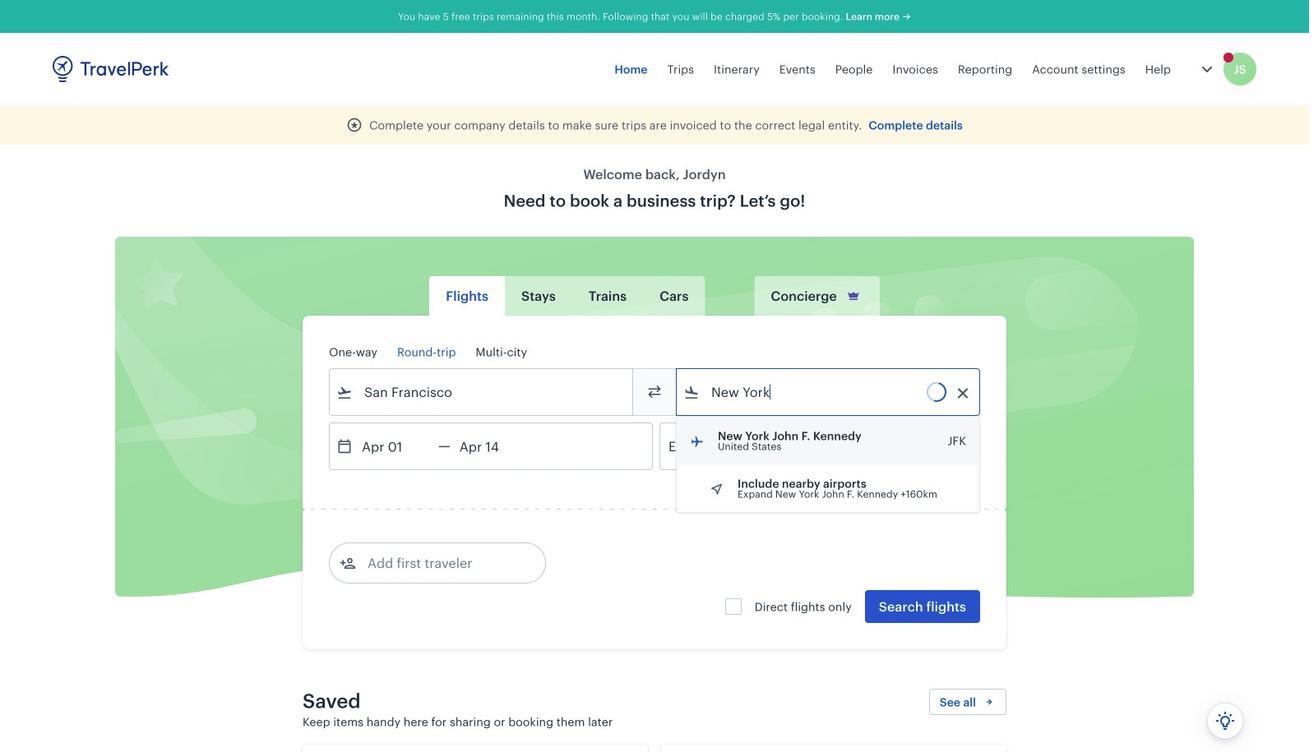 Task type: describe. For each thing, give the bounding box(es) containing it.
To search field
[[700, 379, 958, 406]]

Add first traveler search field
[[356, 550, 527, 577]]

Return text field
[[451, 424, 536, 470]]

From search field
[[353, 379, 611, 406]]

Depart text field
[[353, 424, 438, 470]]



Task type: vqa. For each thing, say whether or not it's contained in the screenshot.
Depart Text Field
yes



